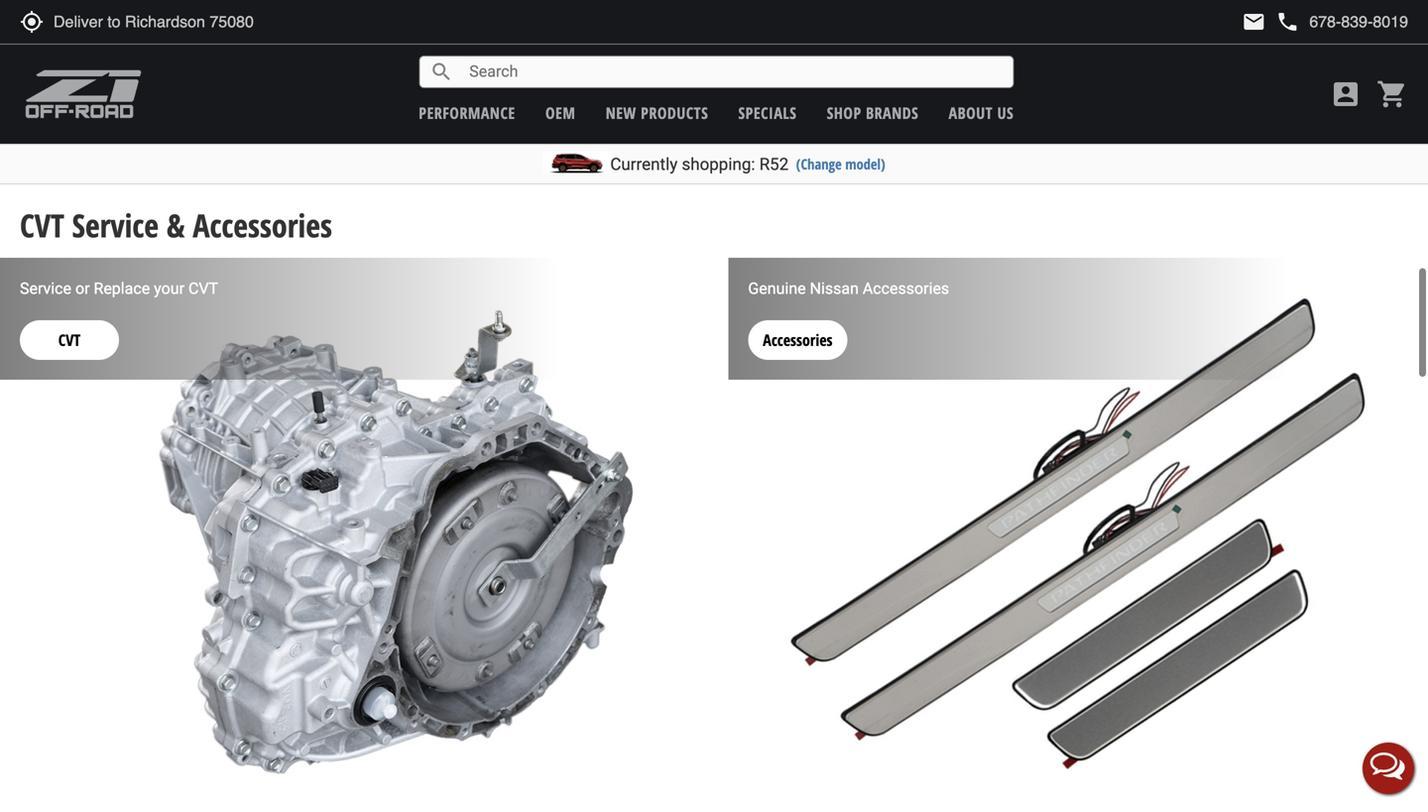 Task type: describe. For each thing, give the bounding box(es) containing it.
weathertech pathfinder / qx60 fitted floorliner - complete set
[[949, 20, 1337, 76]]

specials link
[[739, 102, 797, 124]]

0 horizontal spatial accessories
[[193, 204, 332, 247]]

new products
[[606, 102, 709, 124]]

oem
[[546, 102, 576, 124]]

pathfinder inside weathertech '13-'20 pathfinder front & rear side window deflectors set
[[200, 20, 281, 48]]

accessories link
[[749, 301, 848, 360]]

about us link
[[949, 102, 1014, 124]]

z1 motorsports logo image
[[25, 69, 142, 119]]

z1 elite diagnostic scan tool
[[577, 49, 795, 76]]

shop brands
[[827, 102, 919, 124]]

set inside weathertech '13-'20 pathfinder front & rear side window deflectors set
[[293, 49, 317, 76]]

drag to scroll
[[1357, 147, 1415, 159]]

front
[[286, 20, 327, 48]]

new
[[606, 102, 637, 124]]

complete
[[1092, 49, 1166, 76]]

replace
[[94, 279, 150, 298]]

cvt for cvt
[[58, 329, 81, 351]]

mail phone
[[1243, 10, 1300, 34]]

dsc_0495.jpg image for accessories
[[729, 258, 1429, 783]]

genuine
[[749, 279, 806, 298]]

0 vertical spatial service
[[72, 204, 159, 247]]

shop
[[827, 102, 862, 124]]

shopping_cart
[[1377, 78, 1409, 110]]

or
[[75, 279, 90, 298]]

Search search field
[[454, 57, 1013, 87]]

phone
[[1276, 10, 1300, 34]]

1 vertical spatial &
[[167, 204, 185, 247]]

cvt link
[[20, 301, 119, 360]]

your
[[154, 279, 185, 298]]

cvt for cvt service & accessories
[[20, 204, 64, 247]]

search
[[430, 60, 454, 84]]

cvt service & accessories
[[20, 204, 332, 247]]

deflectors
[[210, 49, 288, 76]]

model)
[[846, 154, 886, 174]]

1 vertical spatial service
[[20, 279, 71, 298]]

(change
[[797, 154, 842, 174]]

& inside weathertech '13-'20 pathfinder front & rear side window deflectors set
[[332, 20, 344, 48]]

drag
[[1357, 147, 1377, 159]]

specials
[[739, 102, 797, 124]]

(change model) link
[[797, 154, 886, 174]]

diagnostic
[[638, 49, 718, 76]]

window
[[141, 49, 205, 76]]

elite
[[599, 49, 633, 76]]



Task type: vqa. For each thing, say whether or not it's contained in the screenshot.
WeatherTech
yes



Task type: locate. For each thing, give the bounding box(es) containing it.
1 horizontal spatial &
[[332, 20, 344, 48]]

0 horizontal spatial set
[[293, 49, 317, 76]]

1 horizontal spatial set
[[1171, 49, 1194, 76]]

'13-
[[142, 20, 172, 48]]

&
[[332, 20, 344, 48], [167, 204, 185, 247]]

1 weathertech from the left
[[37, 20, 137, 48]]

2 set from the left
[[1171, 49, 1194, 76]]

about
[[949, 102, 993, 124]]

set down front
[[293, 49, 317, 76]]

z1
[[577, 49, 595, 76]]

products
[[641, 102, 709, 124]]

oem link
[[546, 102, 576, 124]]

service
[[72, 204, 159, 247], [20, 279, 71, 298]]

weathertech up 'us'
[[949, 20, 1050, 48]]

weathertech
[[37, 20, 137, 48], [949, 20, 1050, 48]]

shopping:
[[682, 154, 756, 174]]

shop brands link
[[827, 102, 919, 124]]

new products link
[[606, 102, 709, 124]]

to
[[1380, 147, 1388, 159]]

tool
[[763, 49, 795, 76]]

1 horizontal spatial pathfinder
[[1055, 20, 1136, 48]]

& left rear
[[332, 20, 344, 48]]

r52
[[760, 154, 789, 174]]

cvt
[[20, 204, 64, 247], [188, 279, 218, 298], [58, 329, 81, 351]]

1 vertical spatial accessories
[[863, 279, 950, 298]]

mail
[[1243, 10, 1267, 34]]

weathertech up 'z1 motorsports logo' at the left top of the page
[[37, 20, 137, 48]]

nissan
[[810, 279, 859, 298]]

0 vertical spatial cvt
[[20, 204, 64, 247]]

'20
[[172, 20, 195, 48]]

0 horizontal spatial weathertech
[[37, 20, 137, 48]]

service left the or
[[20, 279, 71, 298]]

$199.99
[[659, 97, 713, 121]]

floorliner
[[1248, 20, 1326, 48]]

1 horizontal spatial dsc_0495.jpg image
[[729, 258, 1429, 783]]

0 horizontal spatial dsc_0495.jpg image
[[0, 258, 700, 783]]

phone link
[[1276, 10, 1409, 34]]

weathertech inside weathertech '13-'20 pathfinder front & rear side window deflectors set
[[37, 20, 137, 48]]

pathfinder
[[200, 20, 281, 48], [1055, 20, 1136, 48]]

1 pathfinder from the left
[[200, 20, 281, 48]]

0 horizontal spatial &
[[167, 204, 185, 247]]

pathfinder up complete
[[1055, 20, 1136, 48]]

account_box link
[[1326, 78, 1367, 110]]

weathertech for weathertech '13-'20 pathfinder front & rear side window deflectors set
[[37, 20, 137, 48]]

weathertech inside weathertech pathfinder / qx60 fitted floorliner - complete set
[[949, 20, 1050, 48]]

shopping_cart link
[[1372, 78, 1409, 110]]

service up service or replace your cvt
[[72, 204, 159, 247]]

rear
[[349, 20, 384, 48]]

set down qx60
[[1171, 49, 1194, 76]]

1 vertical spatial cvt
[[188, 279, 218, 298]]

currently shopping: r52 (change model)
[[611, 154, 886, 174]]

set
[[293, 49, 317, 76], [1171, 49, 1194, 76]]

1 dsc_0495.jpg image from the left
[[0, 258, 700, 783]]

1 set from the left
[[293, 49, 317, 76]]

currently
[[611, 154, 678, 174]]

2 vertical spatial accessories
[[763, 329, 833, 351]]

1 horizontal spatial weathertech
[[949, 20, 1050, 48]]

2 weathertech from the left
[[949, 20, 1050, 48]]

set inside weathertech pathfinder / qx60 fitted floorliner - complete set
[[1171, 49, 1194, 76]]

0 vertical spatial accessories
[[193, 204, 332, 247]]

mail link
[[1243, 10, 1267, 34]]

service or replace your cvt
[[20, 279, 218, 298]]

performance
[[419, 102, 516, 124]]

pathfinder up "deflectors"
[[200, 20, 281, 48]]

about us
[[949, 102, 1014, 124]]

account_box
[[1331, 78, 1362, 110]]

2 dsc_0495.jpg image from the left
[[729, 258, 1429, 783]]

2 vertical spatial cvt
[[58, 329, 81, 351]]

dsc_0495.jpg image for cvt
[[0, 258, 700, 783]]

/
[[1141, 20, 1149, 48]]

0 horizontal spatial pathfinder
[[200, 20, 281, 48]]

0 vertical spatial &
[[332, 20, 344, 48]]

accessories
[[193, 204, 332, 247], [863, 279, 950, 298], [763, 329, 833, 351]]

weathertech for weathertech pathfinder / qx60 fitted floorliner - complete set
[[949, 20, 1050, 48]]

performance link
[[419, 102, 516, 124]]

-
[[1331, 20, 1337, 48]]

dsc_0495.jpg image
[[0, 258, 700, 783], [729, 258, 1429, 783]]

us
[[998, 102, 1014, 124]]

side
[[389, 20, 421, 48]]

2 horizontal spatial accessories
[[863, 279, 950, 298]]

my_location
[[20, 10, 44, 34]]

& up your
[[167, 204, 185, 247]]

1 horizontal spatial accessories
[[763, 329, 833, 351]]

2 pathfinder from the left
[[1055, 20, 1136, 48]]

brands
[[866, 102, 919, 124]]

pathfinder inside weathertech pathfinder / qx60 fitted floorliner - complete set
[[1055, 20, 1136, 48]]

qx60
[[1154, 20, 1194, 48]]

scan
[[723, 49, 758, 76]]

weathertech '13-'20 pathfinder front & rear side window deflectors set
[[37, 20, 421, 76]]

scroll
[[1391, 147, 1415, 159]]

genuine nissan accessories
[[749, 279, 950, 298]]

fitted
[[1198, 20, 1243, 48]]



